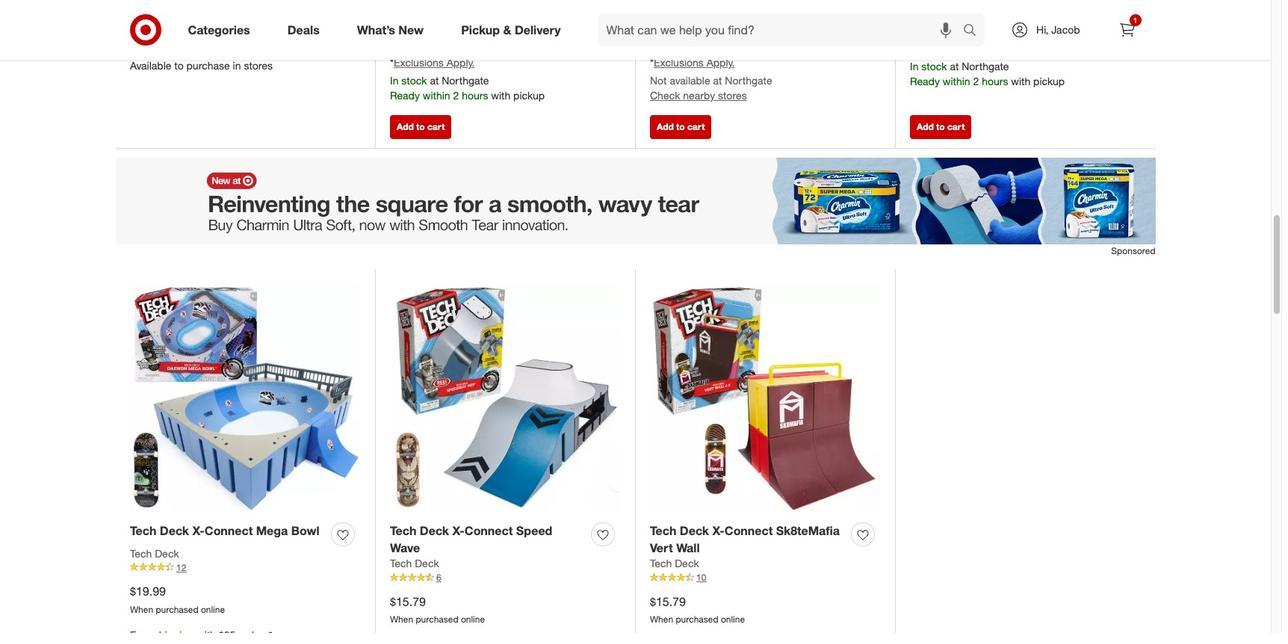 Task type: locate. For each thing, give the bounding box(es) containing it.
add to cart button for free shipping with $35 orders* * exclusions apply. in stock at  northgate ready within 2 hours with pickup
[[910, 115, 972, 139]]

x- inside tech deck x-connect sk8temafia vert wall
[[713, 523, 725, 538]]

1 horizontal spatial in
[[910, 60, 919, 73]]

shipping inside 'free shipping with $35 orders* * exclusions apply. in stock at  northgate ready within 2 hours with pickup'
[[934, 26, 974, 39]]

1 horizontal spatial cart
[[688, 121, 705, 132]]

exclusions apply. button for in
[[914, 41, 995, 56]]

at
[[950, 60, 959, 73], [430, 74, 439, 87], [713, 74, 722, 87]]

1 horizontal spatial add to cart
[[657, 121, 705, 132]]

stores right nearby at top right
[[718, 89, 747, 102]]

deck inside tech deck x-connect sk8temafia vert wall
[[680, 523, 709, 538]]

at up nearby at top right
[[713, 74, 722, 87]]

tech
[[130, 523, 157, 538], [390, 523, 417, 538], [650, 523, 677, 538], [130, 547, 152, 560], [390, 557, 412, 570], [650, 557, 672, 570]]

1 $15.79 when purchased online from the left
[[390, 594, 485, 625]]

free inside 'free shipping with $35 orders* * exclusions apply. in stock at  northgate ready within 2 hours with pickup'
[[910, 26, 931, 39]]

connect up 12 "link"
[[205, 523, 253, 538]]

1 vertical spatial 2
[[453, 89, 459, 102]]

0 horizontal spatial connect
[[205, 523, 253, 538]]

2 horizontal spatial x-
[[713, 523, 725, 538]]

2 $15.79 when purchased online from the left
[[650, 594, 745, 625]]

exclusions inside free shipping with $35 orders* * exclusions apply. not available at northgate check nearby stores
[[654, 56, 704, 69]]

$35 for stores
[[739, 41, 756, 53]]

*
[[910, 42, 914, 55], [390, 56, 394, 69], [650, 56, 654, 69]]

northgate inside "* exclusions apply. in stock at  northgate ready within 2 hours with pickup"
[[442, 74, 489, 87]]

1 x- from the left
[[192, 523, 205, 538]]

1 horizontal spatial tech deck link
[[390, 556, 439, 571]]

apply. inside 'free shipping with $35 orders* * exclusions apply. in stock at  northgate ready within 2 hours with pickup'
[[967, 42, 995, 55]]

1 horizontal spatial orders*
[[1019, 26, 1053, 39]]

1 horizontal spatial exclusions apply. button
[[654, 55, 735, 70]]

exclusions apply. button down search
[[914, 41, 995, 56]]

3 add to cart button from the left
[[910, 115, 972, 139]]

deck for tech deck x-connect speed wave's tech deck link
[[415, 557, 439, 570]]

1 $15.79 from the left
[[390, 594, 426, 609]]

apply.
[[967, 42, 995, 55], [447, 56, 475, 69], [707, 56, 735, 69]]

0 horizontal spatial free
[[650, 41, 671, 53]]

1 horizontal spatial available
[[670, 74, 711, 87]]

0 horizontal spatial cart
[[428, 121, 445, 132]]

0 vertical spatial available
[[192, 41, 233, 53]]

when purchased online for * exclusions apply. in stock at  northgate ready within 2 hours with pickup
[[390, 16, 485, 27]]

$35 inside free shipping with $35 orders* * exclusions apply. not available at northgate check nearby stores
[[739, 41, 756, 53]]

when
[[910, 2, 934, 13], [130, 16, 153, 27], [390, 16, 413, 27], [650, 16, 674, 27], [130, 604, 153, 615], [390, 614, 413, 625], [650, 614, 674, 625]]

1 horizontal spatial add to cart button
[[650, 115, 712, 139]]

* down the what's new link
[[390, 56, 394, 69]]

tech deck link down vert
[[650, 556, 699, 571]]

$15.79 when purchased online down 6
[[390, 594, 485, 625]]

1 vertical spatial within
[[423, 89, 450, 102]]

hours inside 'free shipping with $35 orders* * exclusions apply. in stock at  northgate ready within 2 hours with pickup'
[[982, 75, 1009, 88]]

tech inside tech deck x-connect sk8temafia vert wall
[[650, 523, 677, 538]]

purchased up search
[[936, 2, 979, 13]]

northgate inside free shipping with $35 orders* * exclusions apply. not available at northgate check nearby stores
[[725, 74, 773, 87]]

deck for tech deck x-connect sk8temafia vert wall link on the bottom right of page
[[680, 523, 709, 538]]

online
[[981, 2, 1005, 13], [201, 16, 225, 27], [461, 16, 485, 27], [721, 16, 745, 27], [201, 604, 225, 615], [461, 614, 485, 625], [721, 614, 745, 625]]

0 vertical spatial hours
[[982, 75, 1009, 88]]

add to cart button for free shipping with $35 orders* * exclusions apply. not available at northgate check nearby stores
[[650, 115, 712, 139]]

2 add to cart from the left
[[657, 121, 705, 132]]

connect up 10 link
[[725, 523, 773, 538]]

categories
[[188, 22, 250, 37]]

tech deck x-connect speed wave image
[[390, 283, 620, 514], [390, 283, 620, 514]]

1 horizontal spatial 2
[[974, 75, 979, 88]]

delivery
[[515, 22, 561, 37]]

1 horizontal spatial $15.79
[[650, 594, 686, 609]]

free inside free shipping with $35 orders* * exclusions apply. not available at northgate check nearby stores
[[650, 41, 671, 53]]

0 vertical spatial shipping
[[934, 26, 974, 39]]

free left search button
[[910, 26, 931, 39]]

purchase
[[187, 59, 230, 72]]

$15.79
[[390, 594, 426, 609], [650, 594, 686, 609]]

* left search button
[[910, 42, 914, 55]]

at down search button
[[950, 60, 959, 73]]

0 horizontal spatial hours
[[462, 89, 488, 102]]

1 add from the left
[[397, 121, 414, 132]]

connect for mega
[[205, 523, 253, 538]]

2 cart from the left
[[688, 121, 705, 132]]

deck for tech deck x-connect speed wave link
[[420, 523, 449, 538]]

0 horizontal spatial exclusions apply. button
[[394, 55, 475, 70]]

tech deck link up 12
[[130, 546, 179, 561]]

1 horizontal spatial hours
[[982, 75, 1009, 88]]

speed
[[516, 523, 553, 538]]

northgate
[[962, 60, 1009, 73], [442, 74, 489, 87], [725, 74, 773, 87]]

search button
[[957, 13, 993, 49]]

hours
[[982, 75, 1009, 88], [462, 89, 488, 102]]

at down the what's new link
[[430, 74, 439, 87]]

1 vertical spatial hours
[[462, 89, 488, 102]]

hi,
[[1037, 23, 1049, 36]]

0 horizontal spatial within
[[423, 89, 450, 102]]

deck for 'tech deck x-connect mega bowl' 'link'
[[160, 523, 189, 538]]

at inside free shipping with $35 orders* * exclusions apply. not available at northgate check nearby stores
[[713, 74, 722, 87]]

0 horizontal spatial in
[[390, 74, 399, 87]]

2 horizontal spatial add
[[917, 121, 934, 132]]

free up not on the top
[[650, 41, 671, 53]]

1 vertical spatial shipping
[[674, 41, 714, 53]]

available
[[192, 41, 233, 53], [670, 74, 711, 87]]

$35
[[999, 26, 1016, 39], [739, 41, 756, 53]]

0 vertical spatial orders*
[[1019, 26, 1053, 39]]

deck for tech deck link for tech deck x-connect mega bowl
[[155, 547, 179, 560]]

1 horizontal spatial shipping
[[934, 26, 974, 39]]

x- inside tech deck x-connect speed wave
[[453, 523, 465, 538]]

2 horizontal spatial at
[[950, 60, 959, 73]]

add
[[397, 121, 414, 132], [657, 121, 674, 132], [917, 121, 934, 132]]

in inside "* exclusions apply. in stock at  northgate ready within 2 hours with pickup"
[[390, 74, 399, 87]]

apply. inside "* exclusions apply. in stock at  northgate ready within 2 hours with pickup"
[[447, 56, 475, 69]]

apply. for check
[[707, 56, 735, 69]]

exclusions inside 'free shipping with $35 orders* * exclusions apply. in stock at  northgate ready within 2 hours with pickup'
[[914, 42, 964, 55]]

connect inside tech deck x-connect speed wave
[[465, 523, 513, 538]]

online down 12 "link"
[[201, 604, 225, 615]]

within
[[943, 75, 971, 88], [423, 89, 450, 102]]

apply. up nearby at top right
[[707, 56, 735, 69]]

exclusions apply. button
[[914, 41, 995, 56], [394, 55, 475, 70], [654, 55, 735, 70]]

1 vertical spatial orders*
[[759, 41, 793, 53]]

tech deck link for tech deck x-connect speed wave
[[390, 556, 439, 571]]

1 connect from the left
[[205, 523, 253, 538]]

1 horizontal spatial stores
[[718, 89, 747, 102]]

connect
[[205, 523, 253, 538], [465, 523, 513, 538], [725, 523, 773, 538]]

northgate down pickup
[[442, 74, 489, 87]]

2 horizontal spatial northgate
[[962, 60, 1009, 73]]

0 vertical spatial stock
[[922, 60, 947, 73]]

check
[[650, 89, 681, 102]]

$15.79 down vert
[[650, 594, 686, 609]]

orders*
[[1019, 26, 1053, 39], [759, 41, 793, 53]]

* inside 'free shipping with $35 orders* * exclusions apply. in stock at  northgate ready within 2 hours with pickup'
[[910, 42, 914, 55]]

2 horizontal spatial connect
[[725, 523, 773, 538]]

stores right in on the left
[[244, 59, 273, 72]]

2 add to cart button from the left
[[650, 115, 712, 139]]

deck
[[160, 523, 189, 538], [420, 523, 449, 538], [680, 523, 709, 538], [155, 547, 179, 560], [415, 557, 439, 570], [675, 557, 699, 570]]

purchased down 6
[[416, 614, 459, 625]]

0 horizontal spatial available
[[192, 41, 233, 53]]

orders* for free shipping with $35 orders* * exclusions apply. in stock at  northgate ready within 2 hours with pickup
[[1019, 26, 1053, 39]]

0 horizontal spatial northgate
[[442, 74, 489, 87]]

0 horizontal spatial tech deck link
[[130, 546, 179, 561]]

* inside free shipping with $35 orders* * exclusions apply. not available at northgate check nearby stores
[[650, 56, 654, 69]]

apply. down search
[[967, 42, 995, 55]]

online up search
[[981, 2, 1005, 13]]

3 add from the left
[[917, 121, 934, 132]]

purchased up not
[[156, 16, 199, 27]]

with
[[977, 26, 996, 39], [717, 41, 736, 53], [1012, 75, 1031, 88], [491, 89, 511, 102]]

tech deck for tech deck x-connect sk8temafia vert wall
[[650, 557, 699, 570]]

$35 right search button
[[999, 26, 1016, 39]]

1 add to cart from the left
[[397, 121, 445, 132]]

2 x- from the left
[[453, 523, 465, 538]]

add to cart
[[397, 121, 445, 132], [657, 121, 705, 132], [917, 121, 965, 132]]

cart for available
[[688, 121, 705, 132]]

stores inside shipping not available available to purchase in stores
[[244, 59, 273, 72]]

exclusions apply. button down new
[[394, 55, 475, 70]]

pickup down hi,
[[1034, 75, 1065, 88]]

tech deck link for tech deck x-connect sk8temafia vert wall
[[650, 556, 699, 571]]

0 horizontal spatial tech deck
[[130, 547, 179, 560]]

deck inside tech deck x-connect speed wave
[[420, 523, 449, 538]]

purchased down $19.99
[[156, 604, 199, 615]]

2 $15.79 from the left
[[650, 594, 686, 609]]

stores
[[244, 59, 273, 72], [718, 89, 747, 102]]

1 horizontal spatial exclusions
[[654, 56, 704, 69]]

at inside "* exclusions apply. in stock at  northgate ready within 2 hours with pickup"
[[430, 74, 439, 87]]

2 inside 'free shipping with $35 orders* * exclusions apply. in stock at  northgate ready within 2 hours with pickup'
[[974, 75, 979, 88]]

1 vertical spatial $35
[[739, 41, 756, 53]]

online down 10 link
[[721, 614, 745, 625]]

1 add to cart button from the left
[[390, 115, 452, 139]]

* up not on the top
[[650, 56, 654, 69]]

tech for tech deck x-connect speed wave's tech deck link
[[390, 557, 412, 570]]

stores inside free shipping with $35 orders* * exclusions apply. not available at northgate check nearby stores
[[718, 89, 747, 102]]

* for not
[[650, 56, 654, 69]]

0 horizontal spatial exclusions
[[394, 56, 444, 69]]

exclusions
[[914, 42, 964, 55], [394, 56, 444, 69], [654, 56, 704, 69]]

tech deck up 12
[[130, 547, 179, 560]]

available inside free shipping with $35 orders* * exclusions apply. not available at northgate check nearby stores
[[670, 74, 711, 87]]

x-
[[192, 523, 205, 538], [453, 523, 465, 538], [713, 523, 725, 538]]

in
[[910, 60, 919, 73], [390, 74, 399, 87]]

hours inside "* exclusions apply. in stock at  northgate ready within 2 hours with pickup"
[[462, 89, 488, 102]]

1 vertical spatial in
[[390, 74, 399, 87]]

1 vertical spatial pickup
[[514, 89, 545, 102]]

stock
[[922, 60, 947, 73], [402, 74, 427, 87]]

0 horizontal spatial 2
[[453, 89, 459, 102]]

$15.79 when purchased online down 10
[[650, 594, 745, 625]]

0 horizontal spatial stores
[[244, 59, 273, 72]]

1 horizontal spatial stock
[[922, 60, 947, 73]]

hi, jacob
[[1037, 23, 1080, 36]]

free for free shipping with $35 orders* * exclusions apply. in stock at  northgate ready within 2 hours with pickup
[[910, 26, 931, 39]]

hours down search button
[[982, 75, 1009, 88]]

northgate up check nearby stores button
[[725, 74, 773, 87]]

2 horizontal spatial add to cart button
[[910, 115, 972, 139]]

add for free shipping with $35 orders* * exclusions apply. not available at northgate check nearby stores
[[657, 121, 674, 132]]

0 horizontal spatial *
[[390, 56, 394, 69]]

3 add to cart from the left
[[917, 121, 965, 132]]

1 horizontal spatial add
[[657, 121, 674, 132]]

0 vertical spatial 2
[[974, 75, 979, 88]]

10 link
[[650, 571, 881, 584]]

add to cart button
[[390, 115, 452, 139], [650, 115, 712, 139], [910, 115, 972, 139]]

hours down pickup
[[462, 89, 488, 102]]

1 horizontal spatial at
[[713, 74, 722, 87]]

deck inside 'link'
[[160, 523, 189, 538]]

apply. down pickup
[[447, 56, 475, 69]]

tech deck x-connect speed wave
[[390, 523, 553, 555]]

pickup down delivery
[[514, 89, 545, 102]]

tech deck link
[[130, 546, 179, 561], [390, 556, 439, 571], [650, 556, 699, 571]]

online left &
[[461, 16, 485, 27]]

northgate inside 'free shipping with $35 orders* * exclusions apply. in stock at  northgate ready within 2 hours with pickup'
[[962, 60, 1009, 73]]

0 horizontal spatial orders*
[[759, 41, 793, 53]]

online up shipping not available available to purchase in stores
[[201, 16, 225, 27]]

shipping inside free shipping with $35 orders* * exclusions apply. not available at northgate check nearby stores
[[674, 41, 714, 53]]

tech inside tech deck x-connect speed wave
[[390, 523, 417, 538]]

$35 up check nearby stores button
[[739, 41, 756, 53]]

northgate down search button
[[962, 60, 1009, 73]]

tech deck x-connect sk8temafia vert wall image
[[650, 283, 881, 514], [650, 283, 881, 514]]

jacob
[[1052, 23, 1080, 36]]

at for ready
[[950, 60, 959, 73]]

exclusions down new
[[394, 56, 444, 69]]

deals link
[[275, 13, 338, 46]]

0 vertical spatial stores
[[244, 59, 273, 72]]

tech deck
[[130, 547, 179, 560], [390, 557, 439, 570], [650, 557, 699, 570]]

3 connect from the left
[[725, 523, 773, 538]]

tech deck link down 'wave' at the left bottom of the page
[[390, 556, 439, 571]]

connect left the speed
[[465, 523, 513, 538]]

0 vertical spatial pickup
[[1034, 75, 1065, 88]]

2 connect from the left
[[465, 523, 513, 538]]

1 horizontal spatial pickup
[[1034, 75, 1065, 88]]

* exclusions apply. in stock at  northgate ready within 2 hours with pickup
[[390, 56, 545, 102]]

tech for tech deck x-connect speed wave link
[[390, 523, 417, 538]]

exclusions apply. button up nearby at top right
[[654, 55, 735, 70]]

orders* inside free shipping with $35 orders* * exclusions apply. not available at northgate check nearby stores
[[759, 41, 793, 53]]

2 horizontal spatial apply.
[[967, 42, 995, 55]]

connect inside 'link'
[[205, 523, 253, 538]]

1 vertical spatial free
[[650, 41, 671, 53]]

cart
[[428, 121, 445, 132], [688, 121, 705, 132], [948, 121, 965, 132]]

northgate for ready
[[962, 60, 1009, 73]]

free shipping with $35 orders* * exclusions apply. in stock at  northgate ready within 2 hours with pickup
[[910, 26, 1065, 88]]

tech deck down 'wave' at the left bottom of the page
[[390, 557, 439, 570]]

cart for stock
[[948, 121, 965, 132]]

search
[[957, 24, 993, 39]]

0 vertical spatial within
[[943, 75, 971, 88]]

1 vertical spatial stores
[[718, 89, 747, 102]]

0 horizontal spatial add
[[397, 121, 414, 132]]

apply. inside free shipping with $35 orders* * exclusions apply. not available at northgate check nearby stores
[[707, 56, 735, 69]]

tech deck x-connect sk8temafia vert wall
[[650, 523, 840, 555]]

tech deck x-connect mega bowl image
[[130, 283, 360, 514], [130, 283, 360, 514]]

0 vertical spatial $35
[[999, 26, 1016, 39]]

2 horizontal spatial exclusions apply. button
[[914, 41, 995, 56]]

$15.79 down 'wave' at the left bottom of the page
[[390, 594, 426, 609]]

x- inside 'link'
[[192, 523, 205, 538]]

1 horizontal spatial northgate
[[725, 74, 773, 87]]

0 horizontal spatial apply.
[[447, 56, 475, 69]]

0 horizontal spatial stock
[[402, 74, 427, 87]]

orders* inside 'free shipping with $35 orders* * exclusions apply. in stock at  northgate ready within 2 hours with pickup'
[[1019, 26, 1053, 39]]

what's new link
[[344, 13, 443, 46]]

1 cart from the left
[[428, 121, 445, 132]]

pickup
[[1034, 75, 1065, 88], [514, 89, 545, 102]]

ready
[[910, 75, 940, 88], [390, 89, 420, 102]]

0 vertical spatial free
[[910, 26, 931, 39]]

1 vertical spatial stock
[[402, 74, 427, 87]]

2 horizontal spatial tech deck
[[650, 557, 699, 570]]

3 x- from the left
[[713, 523, 725, 538]]

when purchased online
[[910, 2, 1005, 13], [130, 16, 225, 27], [390, 16, 485, 27], [650, 16, 745, 27]]

tech inside 'link'
[[130, 523, 157, 538]]

1 horizontal spatial x-
[[453, 523, 465, 538]]

vert
[[650, 540, 673, 555]]

not
[[650, 74, 667, 87]]

$19.99 when purchased online
[[130, 584, 225, 615]]

exclusions down search
[[914, 42, 964, 55]]

exclusions up not on the top
[[654, 56, 704, 69]]

tech for tech deck link for tech deck x-connect mega bowl
[[130, 547, 152, 560]]

at inside 'free shipping with $35 orders* * exclusions apply. in stock at  northgate ready within 2 hours with pickup'
[[950, 60, 959, 73]]

available
[[130, 59, 171, 72]]

6
[[437, 572, 442, 583]]

0 horizontal spatial add to cart
[[397, 121, 445, 132]]

0 horizontal spatial add to cart button
[[390, 115, 452, 139]]

10
[[697, 572, 707, 583]]

2 horizontal spatial cart
[[948, 121, 965, 132]]

1 horizontal spatial tech deck
[[390, 557, 439, 570]]

2 horizontal spatial exclusions
[[914, 42, 964, 55]]

$35 inside 'free shipping with $35 orders* * exclusions apply. in stock at  northgate ready within 2 hours with pickup'
[[999, 26, 1016, 39]]

available up check nearby stores button
[[670, 74, 711, 87]]

0 horizontal spatial ready
[[390, 89, 420, 102]]

shipping
[[934, 26, 974, 39], [674, 41, 714, 53]]

2 horizontal spatial *
[[910, 42, 914, 55]]

to inside shipping not available available to purchase in stores
[[174, 59, 184, 72]]

1 horizontal spatial connect
[[465, 523, 513, 538]]

1 vertical spatial available
[[670, 74, 711, 87]]

purchased
[[936, 2, 979, 13], [156, 16, 199, 27], [416, 16, 459, 27], [676, 16, 719, 27], [156, 604, 199, 615], [416, 614, 459, 625], [676, 614, 719, 625]]

within down new
[[423, 89, 450, 102]]

0 vertical spatial in
[[910, 60, 919, 73]]

$15.79 when purchased online
[[390, 594, 485, 625], [650, 594, 745, 625]]

1 horizontal spatial $35
[[999, 26, 1016, 39]]

orders* for free shipping with $35 orders* * exclusions apply. not available at northgate check nearby stores
[[759, 41, 793, 53]]

1 horizontal spatial within
[[943, 75, 971, 88]]

3 cart from the left
[[948, 121, 965, 132]]

2 horizontal spatial add to cart
[[917, 121, 965, 132]]

1 horizontal spatial *
[[650, 56, 654, 69]]

0 horizontal spatial $15.79 when purchased online
[[390, 594, 485, 625]]

1 link
[[1111, 13, 1144, 46]]

1 horizontal spatial ready
[[910, 75, 940, 88]]

2 horizontal spatial tech deck link
[[650, 556, 699, 571]]

deck for tech deck x-connect sk8temafia vert wall tech deck link
[[675, 557, 699, 570]]

tech deck x-connect speed wave link
[[390, 522, 585, 556]]

1 horizontal spatial apply.
[[707, 56, 735, 69]]

0 horizontal spatial $35
[[739, 41, 756, 53]]

0 horizontal spatial pickup
[[514, 89, 545, 102]]

free
[[910, 26, 931, 39], [650, 41, 671, 53]]

0 vertical spatial ready
[[910, 75, 940, 88]]

2 add from the left
[[657, 121, 674, 132]]

2
[[974, 75, 979, 88], [453, 89, 459, 102]]

0 horizontal spatial $15.79
[[390, 594, 426, 609]]

tech deck down vert
[[650, 557, 699, 570]]

1 horizontal spatial free
[[910, 26, 931, 39]]

0 horizontal spatial shipping
[[674, 41, 714, 53]]

1 vertical spatial ready
[[390, 89, 420, 102]]

what's new
[[357, 22, 424, 37]]

$15.79 when purchased online for wave
[[390, 594, 485, 625]]

x- for sk8temafia
[[713, 523, 725, 538]]

0 horizontal spatial x-
[[192, 523, 205, 538]]

0 horizontal spatial at
[[430, 74, 439, 87]]

connect inside tech deck x-connect sk8temafia vert wall
[[725, 523, 773, 538]]

when purchased online for free shipping with $35 orders* * exclusions apply. not available at northgate check nearby stores
[[650, 16, 745, 27]]

available down 'categories'
[[192, 41, 233, 53]]

tech deck x-connect mega bowl
[[130, 523, 320, 538]]

within down search button
[[943, 75, 971, 88]]

1 horizontal spatial $15.79 when purchased online
[[650, 594, 745, 625]]

ready inside "* exclusions apply. in stock at  northgate ready within 2 hours with pickup"
[[390, 89, 420, 102]]

to
[[174, 59, 184, 72], [416, 121, 425, 132], [677, 121, 685, 132], [937, 121, 945, 132]]



Task type: vqa. For each thing, say whether or not it's contained in the screenshot.
WEIGHT:
no



Task type: describe. For each thing, give the bounding box(es) containing it.
pickup inside 'free shipping with $35 orders* * exclusions apply. in stock at  northgate ready within 2 hours with pickup'
[[1034, 75, 1065, 88]]

x- for speed
[[453, 523, 465, 538]]

stock inside "* exclusions apply. in stock at  northgate ready within 2 hours with pickup"
[[402, 74, 427, 87]]

pickup & delivery
[[461, 22, 561, 37]]

mega
[[256, 523, 288, 538]]

sk8temafia
[[776, 523, 840, 538]]

in
[[233, 59, 241, 72]]

stock inside 'free shipping with $35 orders* * exclusions apply. in stock at  northgate ready within 2 hours with pickup'
[[922, 60, 947, 73]]

online inside $19.99 when purchased online
[[201, 604, 225, 615]]

to for * exclusions apply. in stock at  northgate ready within 2 hours with pickup
[[416, 121, 425, 132]]

exclusions for in
[[914, 42, 964, 55]]

exclusions inside "* exclusions apply. in stock at  northgate ready within 2 hours with pickup"
[[394, 56, 444, 69]]

pickup
[[461, 22, 500, 37]]

What can we help you find? suggestions appear below search field
[[598, 13, 967, 46]]

not
[[174, 41, 190, 53]]

ready inside 'free shipping with $35 orders* * exclusions apply. in stock at  northgate ready within 2 hours with pickup'
[[910, 75, 940, 88]]

bowl
[[291, 523, 320, 538]]

tech for tech deck x-connect sk8temafia vert wall tech deck link
[[650, 557, 672, 570]]

x- for mega
[[192, 523, 205, 538]]

tech for tech deck x-connect sk8temafia vert wall link on the bottom right of page
[[650, 523, 677, 538]]

$15.79 for wave
[[390, 594, 426, 609]]

tech deck x-connect sk8temafia vert wall link
[[650, 522, 845, 556]]

2 inside "* exclusions apply. in stock at  northgate ready within 2 hours with pickup"
[[453, 89, 459, 102]]

advertisement region
[[115, 157, 1156, 244]]

$35 for 2
[[999, 26, 1016, 39]]

pickup inside "* exclusions apply. in stock at  northgate ready within 2 hours with pickup"
[[514, 89, 545, 102]]

within inside "* exclusions apply. in stock at  northgate ready within 2 hours with pickup"
[[423, 89, 450, 102]]

pickup & delivery link
[[449, 13, 580, 46]]

purchased down 10
[[676, 614, 719, 625]]

6 link
[[390, 571, 620, 584]]

12
[[176, 562, 186, 573]]

what's
[[357, 22, 395, 37]]

northgate for check
[[725, 74, 773, 87]]

available inside shipping not available available to purchase in stores
[[192, 41, 233, 53]]

purchased up free shipping with $35 orders* * exclusions apply. not available at northgate check nearby stores at top
[[676, 16, 719, 27]]

online up free shipping with $35 orders* * exclusions apply. not available at northgate check nearby stores at top
[[721, 16, 745, 27]]

shipping for stock
[[934, 26, 974, 39]]

within inside 'free shipping with $35 orders* * exclusions apply. in stock at  northgate ready within 2 hours with pickup'
[[943, 75, 971, 88]]

to for free shipping with $35 orders* * exclusions apply. not available at northgate check nearby stores
[[677, 121, 685, 132]]

* inside "* exclusions apply. in stock at  northgate ready within 2 hours with pickup"
[[390, 56, 394, 69]]

$15.79 for vert
[[650, 594, 686, 609]]

when purchased online for free shipping with $35 orders* * exclusions apply. in stock at  northgate ready within 2 hours with pickup
[[910, 2, 1005, 13]]

wall
[[677, 540, 700, 555]]

&
[[503, 22, 512, 37]]

shipping for available
[[674, 41, 714, 53]]

with inside free shipping with $35 orders* * exclusions apply. not available at northgate check nearby stores
[[717, 41, 736, 53]]

tech deck x-connect mega bowl link
[[130, 522, 320, 539]]

in inside 'free shipping with $35 orders* * exclusions apply. in stock at  northgate ready within 2 hours with pickup'
[[910, 60, 919, 73]]

check nearby stores button
[[650, 88, 747, 103]]

apply. for ready
[[967, 42, 995, 55]]

wave
[[390, 540, 420, 555]]

add to cart for * exclusions apply. in stock at  northgate ready within 2 hours with pickup
[[397, 121, 445, 132]]

exclusions for not
[[654, 56, 704, 69]]

add to cart button for * exclusions apply. in stock at  northgate ready within 2 hours with pickup
[[390, 115, 452, 139]]

connect for speed
[[465, 523, 513, 538]]

shipping not available available to purchase in stores
[[130, 41, 273, 72]]

tech deck for tech deck x-connect mega bowl
[[130, 547, 179, 560]]

free shipping with $35 orders* * exclusions apply. not available at northgate check nearby stores
[[650, 41, 793, 102]]

sponsored
[[1112, 245, 1156, 256]]

to for free shipping with $35 orders* * exclusions apply. in stock at  northgate ready within 2 hours with pickup
[[937, 121, 945, 132]]

deals
[[288, 22, 320, 37]]

online down 6 'link'
[[461, 614, 485, 625]]

add for free shipping with $35 orders* * exclusions apply. in stock at  northgate ready within 2 hours with pickup
[[917, 121, 934, 132]]

new
[[399, 22, 424, 37]]

nearby
[[683, 89, 715, 102]]

tech deck for tech deck x-connect speed wave
[[390, 557, 439, 570]]

add to cart for free shipping with $35 orders* * exclusions apply. in stock at  northgate ready within 2 hours with pickup
[[917, 121, 965, 132]]

add to cart for free shipping with $35 orders* * exclusions apply. not available at northgate check nearby stores
[[657, 121, 705, 132]]

12 link
[[130, 561, 360, 574]]

purchased inside $19.99 when purchased online
[[156, 604, 199, 615]]

when inside $19.99 when purchased online
[[130, 604, 153, 615]]

tech for 'tech deck x-connect mega bowl' 'link'
[[130, 523, 157, 538]]

add for * exclusions apply. in stock at  northgate ready within 2 hours with pickup
[[397, 121, 414, 132]]

categories link
[[175, 13, 269, 46]]

purchased left pickup
[[416, 16, 459, 27]]

with inside "* exclusions apply. in stock at  northgate ready within 2 hours with pickup"
[[491, 89, 511, 102]]

at for check
[[713, 74, 722, 87]]

* for in
[[910, 42, 914, 55]]

shipping
[[130, 41, 172, 53]]

1
[[1134, 16, 1138, 25]]

exclusions apply. button for not
[[654, 55, 735, 70]]

free for free shipping with $35 orders* * exclusions apply. not available at northgate check nearby stores
[[650, 41, 671, 53]]

cart for 2
[[428, 121, 445, 132]]

$15.79 when purchased online for vert
[[650, 594, 745, 625]]

$19.99
[[130, 584, 166, 599]]

connect for sk8temafia
[[725, 523, 773, 538]]

tech deck link for tech deck x-connect mega bowl
[[130, 546, 179, 561]]



